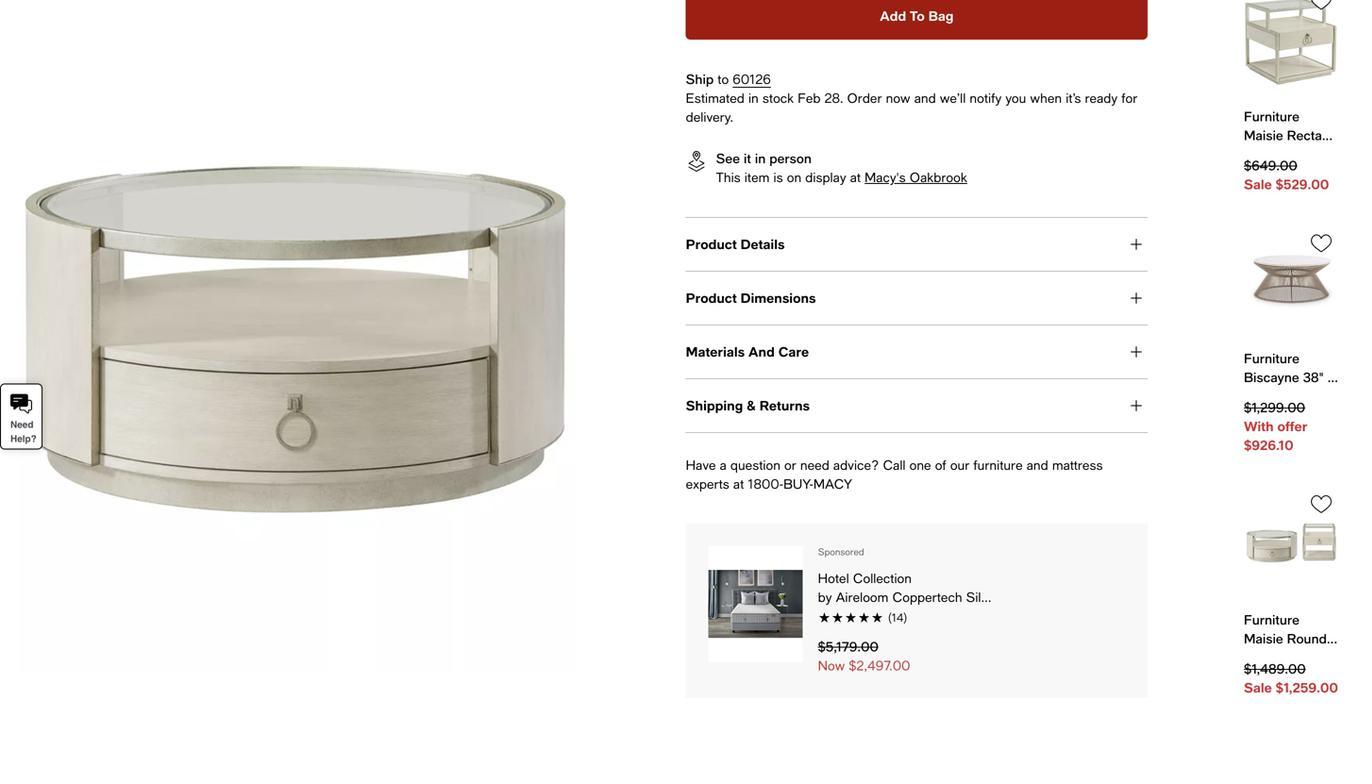 Task type: vqa. For each thing, say whether or not it's contained in the screenshot.
4.6 out of 5 rating with 25 reviews image
no



Task type: locate. For each thing, give the bounding box(es) containing it.
dimensions
[[741, 290, 816, 306]]

2 sale from the top
[[1244, 680, 1273, 696]]

1 vertical spatial furniture
[[1244, 351, 1300, 366]]

0 vertical spatial furniture
[[1244, 108, 1300, 124]]

1 furniture from the top
[[1244, 108, 1300, 124]]

ship to 60126 estimated in stock feb 28.  order now and we'll notify you when it's ready for delivery.
[[686, 71, 1138, 124]]

product details
[[686, 236, 785, 252]]

furniture up maisie
[[1244, 108, 1300, 124]]

tab list
[[686, 217, 1148, 433]]

1 furniture link from the top
[[1244, 349, 1341, 387]]

ship
[[686, 71, 714, 87]]

product dimensions button
[[686, 272, 1148, 325]]

need help?
[[10, 420, 37, 445]]

product up materials
[[686, 290, 737, 306]]

stock
[[763, 90, 794, 106]]

furniture maisie rectangular
[[1244, 108, 1360, 143]]

$1,299.00
[[1244, 400, 1306, 415]]

sale inside $1,489.00 sale $1,259.00
[[1244, 680, 1273, 696]]

sale inside '$649.00 sale $529.00'
[[1244, 176, 1273, 192]]

collection
[[853, 571, 912, 586]]

biscayne 38 wood with travertine insert rope cocktail table image
[[1244, 224, 1341, 342]]

need
[[801, 457, 830, 473]]

0 vertical spatial and
[[915, 90, 936, 106]]

or
[[785, 457, 797, 473]]

at right display
[[850, 169, 861, 185]]

to
[[718, 71, 729, 87]]

by aireloom coppertech sil... image
[[709, 547, 803, 662]]

(14)
[[888, 611, 908, 625]]

sil...
[[967, 589, 992, 605]]

it
[[744, 150, 751, 166]]

product inside dropdown button
[[686, 290, 737, 306]]

details
[[741, 236, 785, 252]]

shipping
[[686, 398, 743, 413]]

tab list inside group
[[686, 217, 1148, 433]]

1 vertical spatial product
[[686, 290, 737, 306]]

now
[[818, 658, 845, 674]]

now
[[886, 90, 911, 106]]

1800-
[[748, 476, 784, 492]]

in right the it
[[755, 150, 766, 166]]

care
[[779, 344, 809, 360]]

$1,259.00
[[1276, 680, 1339, 696]]

we'll
[[940, 90, 966, 106]]

furniture link
[[1244, 349, 1341, 387], [1244, 611, 1341, 648]]

offer
[[1278, 419, 1308, 434]]

maisie
[[1244, 127, 1284, 143]]

furniture link up "$1,299.00" on the right bottom of page
[[1244, 349, 1341, 387]]

1 horizontal spatial and
[[1027, 457, 1049, 473]]

3 furniture from the top
[[1244, 612, 1300, 628]]

tab list containing product details
[[686, 217, 1148, 433]]

1 vertical spatial and
[[1027, 457, 1049, 473]]

0 horizontal spatial and
[[915, 90, 936, 106]]

1 product from the top
[[686, 236, 737, 252]]

need help? button
[[0, 384, 42, 450]]

experts
[[686, 476, 730, 492]]

in inside ship to 60126 estimated in stock feb 28.  order now and we'll notify you when it's ready for delivery.
[[749, 90, 759, 106]]

to
[[910, 8, 925, 23]]

0 horizontal spatial at
[[734, 476, 744, 492]]

at
[[850, 169, 861, 185], [734, 476, 744, 492]]

and right furniture
[[1027, 457, 1049, 473]]

in down 60126
[[749, 90, 759, 106]]

0 vertical spatial furniture link
[[1244, 349, 1341, 387]]

$926.10
[[1244, 438, 1294, 453]]

sale down $649.00 on the top
[[1244, 176, 1273, 192]]

see it in person this item is on display at macy's oakbrook
[[716, 150, 968, 185]]

returns
[[760, 398, 810, 413]]

1 vertical spatial in
[[755, 150, 766, 166]]

furniture up "$1,299.00" on the right bottom of page
[[1244, 351, 1300, 366]]

2 product from the top
[[686, 290, 737, 306]]

product for product details
[[686, 236, 737, 252]]

add to bag button
[[686, 0, 1148, 39]]

1 vertical spatial furniture link
[[1244, 611, 1341, 648]]

1 vertical spatial at
[[734, 476, 744, 492]]

product details button
[[686, 218, 1148, 271]]

hotel collection by aireloom coppertech sil...
[[818, 571, 992, 605]]

1 sale from the top
[[1244, 176, 1273, 192]]

sale for $1,489.00 sale $1,259.00
[[1244, 680, 1273, 696]]

furniture link up $1,489.00
[[1244, 611, 1341, 648]]

$1,299.00 with offer $926.10
[[1244, 400, 1308, 453]]

14 reviews element
[[818, 607, 1126, 626]]

mattress
[[1053, 457, 1103, 473]]

$529.00
[[1276, 176, 1330, 192]]

feb
[[798, 90, 821, 106]]

advice?
[[834, 457, 879, 473]]

one
[[910, 457, 932, 473]]

maisie rectangular side table image
[[1244, 0, 1341, 99]]

and right now
[[915, 90, 936, 106]]

at down question
[[734, 476, 744, 492]]

furniture up $1,489.00
[[1244, 612, 1300, 628]]

product left details
[[686, 236, 737, 252]]

0 vertical spatial in
[[749, 90, 759, 106]]

2 vertical spatial furniture
[[1244, 612, 1300, 628]]

sale down $1,489.00
[[1244, 680, 1273, 696]]

question
[[731, 457, 781, 473]]

materials and care button
[[686, 326, 1148, 378]]

hotel
[[818, 571, 849, 586]]

maisie round cocktail table and end table set image
[[1244, 485, 1341, 603]]

1 vertical spatial sale
[[1244, 680, 1273, 696]]

oakbrook
[[910, 169, 968, 185]]

0 vertical spatial at
[[850, 169, 861, 185]]

is
[[774, 169, 783, 185]]

2 furniture link from the top
[[1244, 611, 1341, 648]]

macy's oakbrook link
[[865, 169, 968, 185]]

$2,497.00
[[849, 658, 911, 674]]

group
[[8, 0, 1360, 698]]

display
[[806, 169, 847, 185]]

0 vertical spatial product
[[686, 236, 737, 252]]

a
[[720, 457, 727, 473]]

product inside dropdown button
[[686, 236, 737, 252]]

at inside have a question or need advice? call one of our furniture and mattress experts at 1800-buy-macy
[[734, 476, 744, 492]]

this
[[716, 169, 741, 185]]

in
[[749, 90, 759, 106], [755, 150, 766, 166]]

$5,179.00
[[818, 639, 879, 655]]

product
[[686, 236, 737, 252], [686, 290, 737, 306]]

1 horizontal spatial at
[[850, 169, 861, 185]]

$1,489.00 sale $1,259.00
[[1244, 661, 1339, 696]]

furniture link for $1,489.00
[[1244, 611, 1341, 648]]

see
[[716, 150, 740, 166]]

have a question or need advice? call one of our furniture and mattress experts at 1800-buy-macy
[[686, 457, 1103, 492]]

item
[[745, 169, 770, 185]]

sale
[[1244, 176, 1273, 192], [1244, 680, 1273, 696]]

2 furniture from the top
[[1244, 351, 1300, 366]]

0 vertical spatial sale
[[1244, 176, 1273, 192]]

add to bag
[[880, 8, 954, 23]]

furniture
[[1244, 108, 1300, 124], [1244, 351, 1300, 366], [1244, 612, 1300, 628]]

product dimensions
[[686, 290, 816, 306]]



Task type: describe. For each thing, give the bounding box(es) containing it.
macy
[[814, 476, 853, 492]]

call
[[883, 457, 906, 473]]

$649.00
[[1244, 157, 1298, 173]]

furniture for $1,489.00 sale $1,259.00
[[1244, 612, 1300, 628]]

and
[[749, 344, 775, 360]]

our
[[951, 457, 970, 473]]

order
[[847, 90, 882, 106]]

bag
[[929, 8, 954, 23]]

$649.00 sale $529.00
[[1244, 157, 1330, 192]]

it's
[[1066, 90, 1082, 106]]

coppertech
[[893, 589, 963, 605]]

delivery.
[[686, 109, 734, 124]]

shipping & returns button
[[686, 379, 1148, 432]]

buy-
[[784, 476, 814, 492]]

add
[[880, 8, 907, 23]]

macy's
[[865, 169, 906, 185]]

help?
[[10, 434, 37, 445]]

furniture link for $1,299.00
[[1244, 349, 1341, 387]]

furniture inside furniture maisie rectangular
[[1244, 108, 1300, 124]]

by
[[818, 589, 832, 605]]

materials
[[686, 344, 745, 360]]

product for product dimensions
[[686, 290, 737, 306]]

28.
[[825, 90, 844, 106]]

$1,489.00
[[1244, 661, 1307, 677]]

and inside have a question or need advice? call one of our furniture and mattress experts at 1800-buy-macy
[[1027, 457, 1049, 473]]

60126 button
[[733, 71, 771, 87]]

with
[[1244, 419, 1274, 434]]

when
[[1031, 90, 1062, 106]]

shipping & returns
[[686, 398, 810, 413]]

furniture for $1,299.00 with offer $926.10
[[1244, 351, 1300, 366]]

$5,179.00 now $2,497.00
[[818, 639, 911, 674]]

&
[[747, 398, 756, 413]]

need
[[10, 420, 33, 431]]

ready
[[1085, 90, 1118, 106]]

person
[[770, 150, 812, 166]]

group containing add to bag
[[8, 0, 1360, 698]]

have
[[686, 457, 716, 473]]

for
[[1122, 90, 1138, 106]]

you
[[1006, 90, 1027, 106]]

aireloom
[[836, 589, 889, 605]]

in inside see it in person this item is on display at macy's oakbrook
[[755, 150, 766, 166]]

sponsored
[[818, 547, 865, 557]]

of
[[935, 457, 947, 473]]

60126
[[733, 71, 771, 87]]

furniture - image
[[19, 0, 578, 673]]

on
[[787, 169, 802, 185]]

rectangular
[[1288, 127, 1360, 143]]

estimated
[[686, 90, 745, 106]]

at inside see it in person this item is on display at macy's oakbrook
[[850, 169, 861, 185]]

sale for $649.00 sale $529.00
[[1244, 176, 1273, 192]]

notify
[[970, 90, 1002, 106]]

furniture
[[974, 457, 1023, 473]]

and inside ship to 60126 estimated in stock feb 28.  order now and we'll notify you when it's ready for delivery.
[[915, 90, 936, 106]]

materials and care
[[686, 344, 809, 360]]



